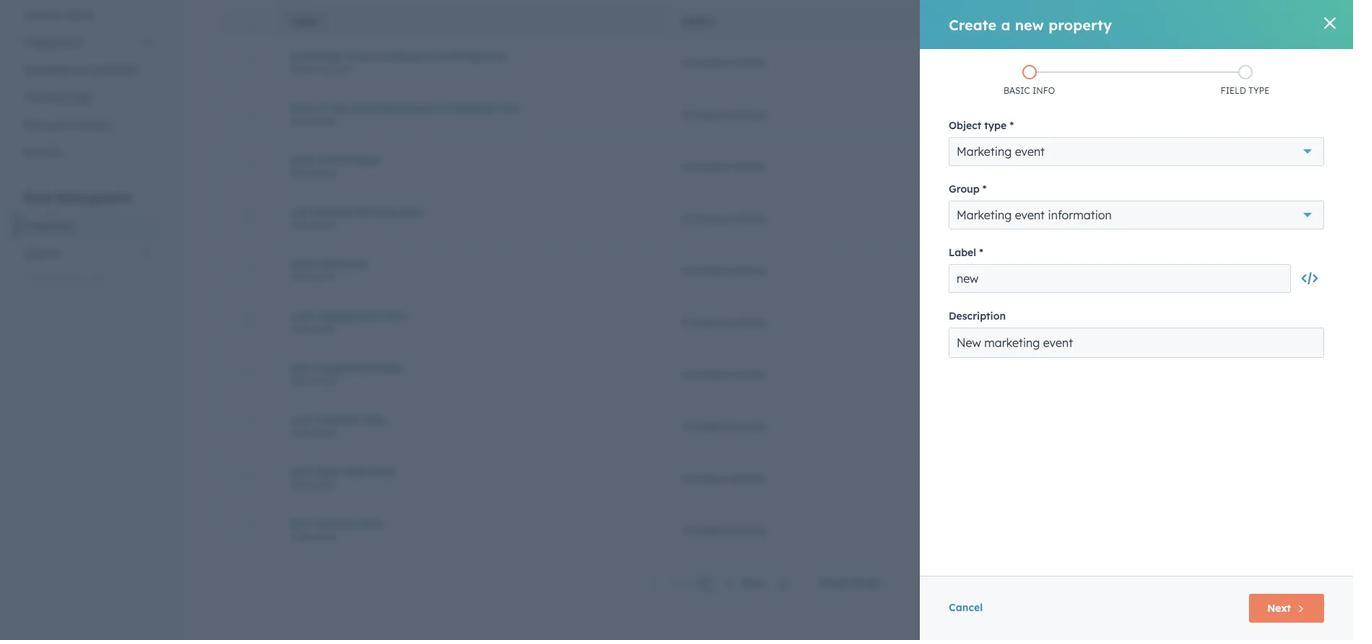 Task type: describe. For each thing, give the bounding box(es) containing it.
import & export link
[[14, 267, 162, 295]]

company activity for date of last meeting booked in meetings tool
[[682, 108, 766, 121]]

objects
[[23, 247, 60, 260]]

1 inside button
[[702, 577, 708, 590]]

tool inside date of last meeting booked in meetings tool date picker
[[500, 102, 519, 115]]

hubspot for campaign of last booking in meetings tool
[[980, 56, 1022, 69]]

company activity for last logged call date
[[682, 368, 766, 381]]

2 button
[[722, 574, 737, 593]]

import
[[23, 275, 57, 288]]

last for last booked meeting date
[[290, 206, 312, 219]]

tracking code link
[[14, 84, 162, 111]]

in
[[1280, 17, 1291, 27]]

company for last booked meeting date
[[682, 212, 728, 225]]

users & teams
[[23, 9, 93, 22]]

import & export
[[23, 275, 102, 288]]

& for export
[[60, 275, 67, 288]]

integrations button
[[14, 29, 162, 56]]

by
[[1023, 17, 1035, 27]]

last for last open task date
[[290, 466, 312, 479]]

marketplace downloads link
[[14, 56, 162, 84]]

of for date
[[317, 102, 328, 115]]

press to sort. image for created by
[[1039, 16, 1044, 26]]

campaign of last booking in meetings tool single-line text
[[290, 49, 507, 74]]

company for next activity date
[[682, 524, 728, 537]]

downloads
[[85, 64, 138, 77]]

press to sort. image for group
[[718, 16, 723, 26]]

logged
[[315, 362, 353, 375]]

picker inside last contacted date picker
[[312, 271, 337, 282]]

created
[[980, 17, 1020, 27]]

marketplace
[[23, 64, 82, 77]]

company activity for last activity date
[[682, 160, 766, 173]]

privacy & consent link
[[14, 111, 162, 139]]

picker inside last modified date date picker
[[312, 427, 337, 438]]

per
[[834, 576, 850, 589]]

& for consent
[[61, 118, 68, 131]]

security
[[23, 146, 62, 159]]

picker inside last engagement date date picker
[[312, 323, 337, 334]]

activity for last contacted
[[731, 264, 766, 277]]

integrations
[[23, 36, 82, 49]]

last logged call date button
[[290, 362, 647, 375]]

last modified date button
[[290, 414, 647, 427]]

tool inside campaign of last booking in meetings tool single-line text
[[487, 49, 507, 62]]

& for teams
[[53, 9, 60, 22]]

ascending sort. press to sort descending. element
[[320, 16, 326, 28]]

created by button
[[963, 5, 1232, 36]]

activity for last activity date
[[731, 160, 766, 173]]

tracking code
[[23, 91, 91, 104]]

in inside date of last meeting booked in meetings tool date picker
[[438, 102, 447, 115]]

last open task date button
[[290, 466, 647, 479]]

date inside last contacted date picker
[[290, 271, 310, 282]]

last for meeting
[[331, 102, 349, 115]]

activity for last engagement date
[[731, 316, 766, 329]]

company activity for last booked meeting date
[[682, 212, 766, 225]]

of for campaign
[[346, 49, 356, 62]]

next activity date date picker
[[290, 518, 383, 542]]

next activity date button
[[290, 518, 647, 531]]

picker inside "next activity date date picker"
[[312, 531, 337, 542]]

date of last meeting booked in meetings tool button
[[290, 102, 647, 115]]

last modified date date picker
[[290, 414, 386, 438]]

1 vertical spatial 1 button
[[697, 574, 713, 593]]

10
[[818, 576, 830, 589]]

company for last logged call date
[[682, 368, 728, 381]]

1 horizontal spatial 1
[[1296, 161, 1301, 174]]

activity for last booked meeting date
[[731, 212, 766, 225]]

picker inside last logged call date date picker
[[312, 375, 337, 386]]

company for date of last meeting booked in meetings tool
[[682, 108, 728, 121]]

last for last modified date
[[290, 414, 312, 427]]

press to sort. element for used in
[[1296, 16, 1301, 28]]

ascending sort. press to sort descending. image
[[320, 16, 326, 26]]

consent
[[71, 118, 110, 131]]

10 per page button
[[809, 569, 899, 597]]

activity for last logged call date
[[731, 368, 766, 381]]

hubspot for last activity date
[[980, 160, 1022, 173]]

last activity date date picker
[[290, 154, 381, 178]]

last logged call date date picker
[[290, 362, 403, 386]]

last booked meeting date date picker
[[290, 206, 424, 230]]

privacy & consent
[[23, 118, 110, 131]]

company activity for last contacted
[[682, 264, 766, 277]]

last for last contacted
[[290, 258, 312, 271]]

used in button
[[1232, 5, 1319, 36]]

meeting
[[352, 102, 394, 115]]

2
[[727, 577, 732, 590]]

data
[[23, 191, 51, 205]]

last for last engagement date
[[290, 310, 312, 323]]

company activity for last engagement date
[[682, 316, 766, 329]]

last engagement date button
[[290, 310, 647, 323]]

task
[[345, 466, 368, 479]]

activity for date of last meeting booked in meetings tool
[[731, 108, 766, 121]]

export
[[70, 275, 102, 288]]

0 for date
[[1295, 212, 1301, 225]]

created by
[[980, 17, 1035, 27]]

campaign of last booking in meetings tool button
[[290, 49, 647, 62]]

name
[[290, 17, 316, 27]]

company activity for last modified date
[[682, 420, 766, 433]]

next button
[[737, 575, 797, 594]]

group
[[682, 17, 714, 27]]

prev
[[670, 577, 692, 590]]

prev button
[[642, 575, 697, 594]]

picker inside last activity date date picker
[[312, 167, 337, 178]]



Task type: locate. For each thing, give the bounding box(es) containing it.
2 company from the top
[[682, 108, 728, 121]]

press to sort. element inside the "created by" button
[[1039, 16, 1044, 28]]

0 horizontal spatial press to sort. element
[[718, 16, 723, 28]]

7 company from the top
[[682, 368, 728, 381]]

7 picker from the top
[[312, 427, 337, 438]]

meetings inside date of last meeting booked in meetings tool date picker
[[450, 102, 496, 115]]

8 company activity from the top
[[682, 420, 766, 433]]

3 picker from the top
[[312, 219, 337, 230]]

4 company activity from the top
[[682, 212, 766, 225]]

1 vertical spatial &
[[61, 118, 68, 131]]

activity for last open task date
[[731, 472, 766, 485]]

picker inside last open task date date picker
[[312, 479, 337, 490]]

company activity for campaign of last booking in meetings tool
[[682, 56, 766, 69]]

date of last meeting booked in meetings tool date picker
[[290, 102, 519, 126]]

contacted
[[315, 258, 367, 271]]

of inside date of last meeting booked in meetings tool date picker
[[317, 102, 328, 115]]

privacy
[[23, 118, 58, 131]]

call
[[356, 362, 375, 375]]

booking
[[380, 49, 422, 62]]

last
[[290, 154, 312, 167], [290, 206, 312, 219], [290, 258, 312, 271], [290, 310, 312, 323], [290, 362, 312, 375], [290, 414, 312, 427], [290, 466, 312, 479]]

activity inside last activity date date picker
[[315, 154, 353, 167]]

last inside last logged call date date picker
[[290, 362, 312, 375]]

company for last activity date
[[682, 160, 728, 173]]

press to sort. element inside used in button
[[1296, 16, 1301, 28]]

company for campaign of last booking in meetings tool
[[682, 56, 728, 69]]

last inside last activity date date picker
[[290, 154, 312, 167]]

data management element
[[14, 190, 162, 322]]

1 horizontal spatial press to sort. element
[[1039, 16, 1044, 28]]

company for last open task date
[[682, 472, 728, 485]]

company activity for next activity date
[[682, 524, 766, 537]]

0 horizontal spatial press to sort. image
[[718, 16, 723, 26]]

1 activity from the top
[[731, 56, 766, 69]]

last left meeting
[[331, 102, 349, 115]]

0 vertical spatial 1
[[1296, 161, 1301, 174]]

5 company from the top
[[682, 264, 728, 277]]

management
[[55, 191, 131, 205]]

4 company from the top
[[682, 212, 728, 225]]

picker inside date of last meeting booked in meetings tool date picker
[[312, 115, 337, 126]]

1 picker from the top
[[312, 115, 337, 126]]

hubspot
[[980, 56, 1022, 69], [980, 108, 1022, 121], [980, 160, 1022, 173], [980, 212, 1022, 225], [980, 264, 1022, 277], [980, 316, 1022, 329]]

8 company from the top
[[682, 420, 728, 433]]

picker down the logged
[[312, 375, 337, 386]]

7 last from the top
[[290, 466, 312, 479]]

1 vertical spatial 1
[[702, 577, 708, 590]]

security link
[[14, 139, 162, 166]]

2 horizontal spatial press to sort. image
[[1296, 16, 1301, 26]]

3 press to sort. element from the left
[[1296, 16, 1301, 28]]

3 press to sort. image from the left
[[1296, 16, 1301, 26]]

meetings down campaign of last booking in meetings tool button
[[450, 102, 496, 115]]

next for next activity date date picker
[[290, 518, 314, 531]]

meetings inside campaign of last booking in meetings tool single-line text
[[437, 49, 484, 62]]

company for last modified date
[[682, 420, 728, 433]]

press to sort. image inside the group button
[[718, 16, 723, 26]]

booked
[[397, 102, 434, 115]]

5 activity from the top
[[731, 264, 766, 277]]

2 activity from the top
[[731, 108, 766, 121]]

last booked meeting date button
[[290, 206, 647, 219]]

in inside campaign of last booking in meetings tool single-line text
[[425, 49, 434, 62]]

activity
[[315, 154, 353, 167], [317, 518, 356, 531]]

press to sort. image inside used in button
[[1296, 16, 1301, 26]]

2 last from the top
[[290, 206, 312, 219]]

pagination navigation
[[642, 574, 797, 594]]

0
[[1295, 56, 1301, 69], [1295, 212, 1301, 225], [1295, 264, 1301, 277], [1295, 316, 1301, 329]]

0 horizontal spatial 1
[[702, 577, 708, 590]]

6 hubspot from the top
[[980, 316, 1022, 329]]

picker down last open task date date picker
[[312, 531, 337, 542]]

teams
[[63, 9, 93, 22]]

picker inside the last booked meeting date date picker
[[312, 219, 337, 230]]

0 for in
[[1295, 56, 1301, 69]]

tracking
[[23, 91, 63, 104]]

0 vertical spatial &
[[53, 9, 60, 22]]

next inside the next button
[[742, 577, 766, 590]]

5 hubspot from the top
[[980, 264, 1022, 277]]

used in
[[1254, 17, 1291, 27]]

last inside the last booked meeting date date picker
[[290, 206, 312, 219]]

0 vertical spatial in
[[425, 49, 434, 62]]

press to sort. element
[[718, 16, 723, 28], [1039, 16, 1044, 28], [1296, 16, 1301, 28]]

1 vertical spatial in
[[438, 102, 447, 115]]

activity for last
[[315, 154, 353, 167]]

0 vertical spatial of
[[346, 49, 356, 62]]

of down line
[[317, 102, 328, 115]]

users
[[23, 9, 50, 22]]

code
[[66, 91, 91, 104]]

4 hubspot from the top
[[980, 212, 1022, 225]]

1
[[1296, 161, 1301, 174], [702, 577, 708, 590]]

0 horizontal spatial last
[[331, 102, 349, 115]]

6 activity from the top
[[731, 316, 766, 329]]

group button
[[665, 5, 963, 36]]

picker up booked
[[312, 167, 337, 178]]

press to sort. image for used in
[[1296, 16, 1301, 26]]

1 vertical spatial meetings
[[450, 102, 496, 115]]

activity for campaign of last booking in meetings tool
[[731, 56, 766, 69]]

& inside data management element
[[60, 275, 67, 288]]

& left the export
[[60, 275, 67, 288]]

6 picker from the top
[[312, 375, 337, 386]]

1 vertical spatial activity
[[317, 518, 356, 531]]

2 hubspot from the top
[[980, 108, 1022, 121]]

2 horizontal spatial press to sort. element
[[1296, 16, 1301, 28]]

picker
[[312, 115, 337, 126], [312, 167, 337, 178], [312, 219, 337, 230], [312, 271, 337, 282], [312, 323, 337, 334], [312, 375, 337, 386], [312, 427, 337, 438], [312, 479, 337, 490], [312, 531, 337, 542]]

2 picker from the top
[[312, 167, 337, 178]]

used
[[1254, 17, 1277, 27]]

activity for next
[[317, 518, 356, 531]]

campaign
[[290, 49, 342, 62]]

3 company activity from the top
[[682, 160, 766, 173]]

5 last from the top
[[290, 362, 312, 375]]

activity for last modified date
[[731, 420, 766, 433]]

hubspot for last contacted
[[980, 264, 1022, 277]]

2 press to sort. element from the left
[[1039, 16, 1044, 28]]

hubspot for last engagement date
[[980, 316, 1022, 329]]

10 activity from the top
[[731, 524, 766, 537]]

next right 2 button at the right bottom
[[742, 577, 766, 590]]

tab panel containing campaign of last booking in meetings tool
[[210, 0, 1331, 609]]

2 0 from the top
[[1295, 212, 1301, 225]]

2 company activity from the top
[[682, 108, 766, 121]]

1 last from the top
[[290, 154, 312, 167]]

name button
[[273, 5, 665, 36]]

press to sort. element right in
[[1296, 16, 1301, 28]]

meeting
[[356, 206, 397, 219]]

press to sort. element right by
[[1039, 16, 1044, 28]]

1 press to sort. image from the left
[[718, 16, 723, 26]]

5 picker from the top
[[312, 323, 337, 334]]

0 for picker
[[1295, 316, 1301, 329]]

1 vertical spatial last
[[331, 102, 349, 115]]

8 picker from the top
[[312, 479, 337, 490]]

&
[[53, 9, 60, 22], [61, 118, 68, 131], [60, 275, 67, 288]]

1 vertical spatial of
[[317, 102, 328, 115]]

1 0 from the top
[[1295, 56, 1301, 69]]

2 vertical spatial &
[[60, 275, 67, 288]]

last for booking
[[359, 49, 377, 62]]

of up 'text'
[[346, 49, 356, 62]]

0 vertical spatial next
[[290, 518, 314, 531]]

activity up booked
[[315, 154, 353, 167]]

picker down "engagement" at the left of the page
[[312, 323, 337, 334]]

picker up last activity date date picker on the top left
[[312, 115, 337, 126]]

3 activity from the top
[[731, 160, 766, 173]]

picker down 'modified'
[[312, 427, 337, 438]]

properties link
[[14, 212, 162, 240]]

of inside campaign of last booking in meetings tool single-line text
[[346, 49, 356, 62]]

8 activity from the top
[[731, 420, 766, 433]]

7 activity from the top
[[731, 368, 766, 381]]

1 vertical spatial tool
[[500, 102, 519, 115]]

text
[[335, 63, 351, 74]]

4 last from the top
[[290, 310, 312, 323]]

0 vertical spatial last
[[359, 49, 377, 62]]

page
[[854, 576, 879, 589]]

press to sort. image inside the "created by" button
[[1039, 16, 1044, 26]]

0 vertical spatial tool
[[487, 49, 507, 62]]

press to sort. image right by
[[1039, 16, 1044, 26]]

6 last from the top
[[290, 414, 312, 427]]

meetings
[[437, 49, 484, 62], [450, 102, 496, 115]]

picker down contacted
[[312, 271, 337, 282]]

4 0 from the top
[[1295, 316, 1301, 329]]

tool up the last activity date button in the left top of the page
[[500, 102, 519, 115]]

press to sort. element right group
[[718, 16, 723, 28]]

0 horizontal spatial of
[[317, 102, 328, 115]]

in right booked
[[438, 102, 447, 115]]

1 horizontal spatial in
[[438, 102, 447, 115]]

press to sort. element for created by
[[1039, 16, 1044, 28]]

last contacted button
[[290, 258, 647, 271]]

9 company from the top
[[682, 472, 728, 485]]

3 hubspot from the top
[[980, 160, 1022, 173]]

tool
[[487, 49, 507, 62], [500, 102, 519, 115]]

last inside last modified date date picker
[[290, 414, 312, 427]]

9 company activity from the top
[[682, 472, 766, 485]]

last inside last contacted date picker
[[290, 258, 312, 271]]

activity down last open task date date picker
[[317, 518, 356, 531]]

1 horizontal spatial 1 button
[[1296, 161, 1301, 174]]

& right privacy
[[61, 118, 68, 131]]

press to sort. element inside the group button
[[718, 16, 723, 28]]

last open task date date picker
[[290, 466, 395, 490]]

last engagement date date picker
[[290, 310, 406, 334]]

5 company activity from the top
[[682, 264, 766, 277]]

last inside date of last meeting booked in meetings tool date picker
[[331, 102, 349, 115]]

modified
[[315, 414, 359, 427]]

meetings down name button
[[437, 49, 484, 62]]

in
[[425, 49, 434, 62], [438, 102, 447, 115]]

next inside "next activity date date picker"
[[290, 518, 314, 531]]

tab panel
[[210, 0, 1331, 609]]

in right booking
[[425, 49, 434, 62]]

1 press to sort. element from the left
[[718, 16, 723, 28]]

data management
[[23, 191, 131, 205]]

last activity date button
[[290, 154, 647, 167]]

2 press to sort. image from the left
[[1039, 16, 1044, 26]]

4 picker from the top
[[312, 271, 337, 282]]

last contacted date picker
[[290, 258, 367, 282]]

0 horizontal spatial in
[[425, 49, 434, 62]]

7 company activity from the top
[[682, 368, 766, 381]]

picker down open
[[312, 479, 337, 490]]

open
[[315, 466, 342, 479]]

press to sort. image right in
[[1296, 16, 1301, 26]]

0 vertical spatial 1 button
[[1296, 161, 1301, 174]]

1 vertical spatial next
[[742, 577, 766, 590]]

company
[[682, 56, 728, 69], [682, 108, 728, 121], [682, 160, 728, 173], [682, 212, 728, 225], [682, 264, 728, 277], [682, 316, 728, 329], [682, 368, 728, 381], [682, 420, 728, 433], [682, 472, 728, 485], [682, 524, 728, 537]]

last for last logged call date
[[290, 362, 312, 375]]

0 vertical spatial activity
[[315, 154, 353, 167]]

booked
[[315, 206, 353, 219]]

1 horizontal spatial next
[[742, 577, 766, 590]]

10 company from the top
[[682, 524, 728, 537]]

next down last open task date date picker
[[290, 518, 314, 531]]

9 activity from the top
[[731, 472, 766, 485]]

press to sort. image right group
[[718, 16, 723, 26]]

1 hubspot from the top
[[980, 56, 1022, 69]]

1 horizontal spatial of
[[346, 49, 356, 62]]

last inside last open task date date picker
[[290, 466, 312, 479]]

single-
[[290, 63, 318, 74]]

10 company activity from the top
[[682, 524, 766, 537]]

3 0 from the top
[[1295, 264, 1301, 277]]

company activity for last open task date
[[682, 472, 766, 485]]

press to sort. image
[[718, 16, 723, 26], [1039, 16, 1044, 26], [1296, 16, 1301, 26]]

1 horizontal spatial press to sort. image
[[1039, 16, 1044, 26]]

1 company from the top
[[682, 56, 728, 69]]

hubspot for last booked meeting date
[[980, 212, 1022, 225]]

engagement
[[315, 310, 379, 323]]

marketplace downloads
[[23, 64, 138, 77]]

1 button
[[1296, 161, 1301, 174], [697, 574, 713, 593]]

9 picker from the top
[[312, 531, 337, 542]]

3 last from the top
[[290, 258, 312, 271]]

date
[[290, 102, 314, 115], [290, 115, 310, 126], [356, 154, 381, 167], [290, 167, 310, 178], [400, 206, 424, 219], [290, 219, 310, 230], [290, 271, 310, 282], [382, 310, 406, 323], [290, 323, 310, 334], [378, 362, 403, 375], [290, 375, 310, 386], [362, 414, 386, 427], [290, 427, 310, 438], [371, 466, 395, 479], [290, 479, 310, 490], [359, 518, 383, 531], [290, 531, 310, 542]]

users & teams link
[[14, 1, 162, 29]]

0 horizontal spatial 1 button
[[697, 574, 713, 593]]

company for last engagement date
[[682, 316, 728, 329]]

6 company activity from the top
[[682, 316, 766, 329]]

properties
[[23, 220, 72, 233]]

press to sort. element for group
[[718, 16, 723, 28]]

objects button
[[14, 240, 162, 267]]

next for next
[[742, 577, 766, 590]]

hubspot for date of last meeting booked in meetings tool
[[980, 108, 1022, 121]]

last left booking
[[359, 49, 377, 62]]

last inside campaign of last booking in meetings tool single-line text
[[359, 49, 377, 62]]

0 horizontal spatial next
[[290, 518, 314, 531]]

& right the users
[[53, 9, 60, 22]]

1 company activity from the top
[[682, 56, 766, 69]]

3 company from the top
[[682, 160, 728, 173]]

10 per page
[[818, 576, 879, 589]]

company for last contacted
[[682, 264, 728, 277]]

1 horizontal spatial last
[[359, 49, 377, 62]]

4 activity from the top
[[731, 212, 766, 225]]

picker down booked
[[312, 219, 337, 230]]

company activity
[[682, 56, 766, 69], [682, 108, 766, 121], [682, 160, 766, 173], [682, 212, 766, 225], [682, 264, 766, 277], [682, 316, 766, 329], [682, 368, 766, 381], [682, 420, 766, 433], [682, 472, 766, 485], [682, 524, 766, 537]]

last inside last engagement date date picker
[[290, 310, 312, 323]]

activity inside "next activity date date picker"
[[317, 518, 356, 531]]

of
[[346, 49, 356, 62], [317, 102, 328, 115]]

last for last activity date
[[290, 154, 312, 167]]

tool down name button
[[487, 49, 507, 62]]

6 company from the top
[[682, 316, 728, 329]]

0 vertical spatial meetings
[[437, 49, 484, 62]]

line
[[318, 63, 332, 74]]

activity for next activity date
[[731, 524, 766, 537]]



Task type: vqa. For each thing, say whether or not it's contained in the screenshot.
in in the DATE OF LAST MEETING BOOKED IN MEETINGS TOOL DATE PICKER
yes



